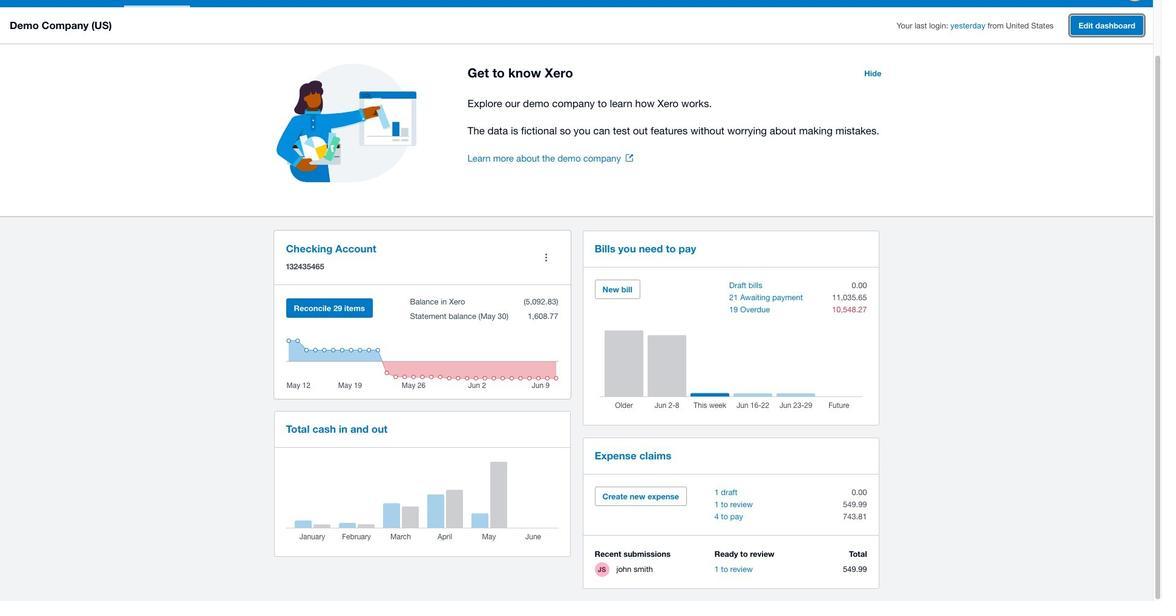 Task type: vqa. For each thing, say whether or not it's contained in the screenshot.
filing in the top right of the page
no



Task type: locate. For each thing, give the bounding box(es) containing it.
review total $549.99 element
[[844, 500, 868, 509]]

intro banner body element
[[468, 95, 889, 139]]



Task type: describe. For each thing, give the bounding box(es) containing it.
pay total $743.81 element
[[844, 512, 868, 521]]

manage menu toggle image
[[535, 246, 559, 270]]

drafts total $0.00 element
[[852, 488, 868, 497]]

expenses summary element
[[696, 487, 868, 523]]



